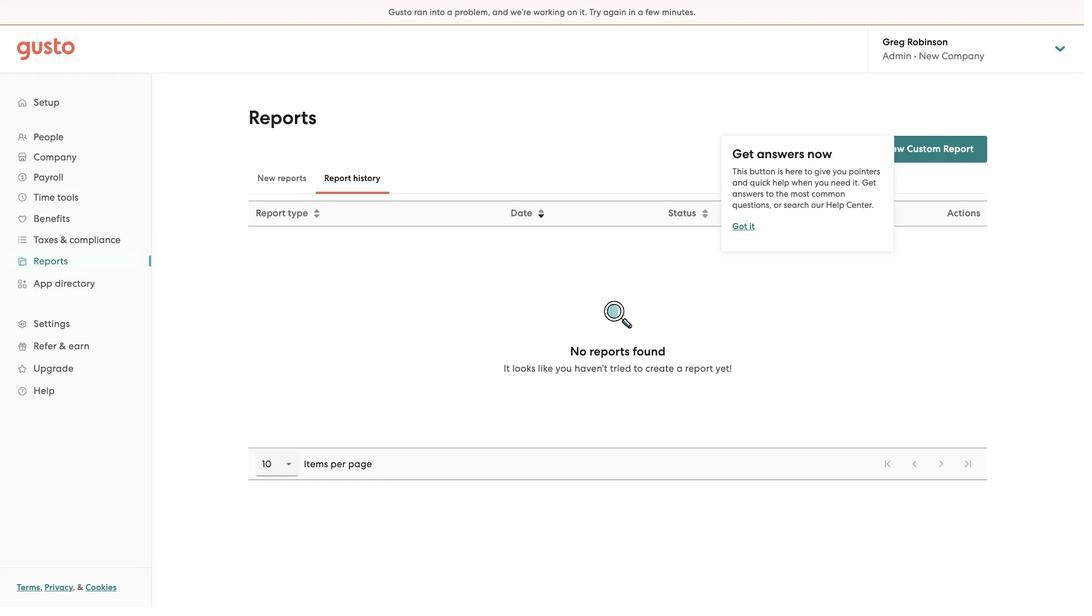 Task type: describe. For each thing, give the bounding box(es) containing it.
0 vertical spatial and
[[492, 7, 508, 17]]

report
[[685, 363, 713, 374]]

status button
[[662, 202, 838, 226]]

is
[[778, 167, 783, 177]]

new reports
[[257, 174, 307, 184]]

most
[[791, 189, 810, 199]]

found
[[633, 345, 666, 359]]

report type button
[[249, 202, 503, 226]]

you inside no reports found it looks like you haven't tried to create a report yet!
[[556, 363, 572, 374]]

reports for no
[[590, 345, 630, 359]]

report history table element
[[249, 448, 987, 481]]

earn
[[69, 341, 90, 352]]

few
[[646, 7, 660, 17]]

help inside gusto navigation element
[[34, 386, 55, 397]]

search
[[784, 200, 809, 210]]

yet!
[[716, 363, 732, 374]]

reports tab list
[[249, 163, 987, 194]]

the
[[776, 189, 789, 199]]

actions
[[947, 208, 981, 219]]

questions,
[[733, 200, 772, 210]]

list for report history table element
[[875, 452, 981, 477]]

settings
[[34, 319, 70, 330]]

it
[[504, 363, 510, 374]]

company button
[[11, 147, 140, 167]]

and inside get answers now this button is here to give you pointers and quick help when you need it. get answers to the most common questions, or search our help center.
[[733, 178, 748, 188]]

greg
[[883, 36, 905, 48]]

custom
[[907, 143, 941, 155]]

settings link
[[11, 314, 140, 334]]

faqs
[[821, 144, 844, 155]]

payroll button
[[11, 167, 140, 188]]

give
[[815, 167, 831, 177]]

terms
[[17, 583, 40, 593]]

new custom report link
[[857, 136, 987, 163]]

or
[[774, 200, 782, 210]]

new custom report
[[884, 143, 974, 155]]

like
[[538, 363, 553, 374]]

working
[[533, 7, 565, 17]]

report for history
[[324, 174, 351, 184]]

upgrade
[[34, 363, 74, 374]]

1 vertical spatial get
[[862, 178, 876, 188]]

gusto ran into a problem, and we're working on it. try again in a few minutes.
[[389, 7, 696, 17]]

quick
[[750, 178, 771, 188]]

refer & earn
[[34, 341, 90, 352]]

help link
[[11, 381, 140, 401]]

•
[[914, 50, 917, 62]]

admin
[[883, 50, 912, 62]]

reports inside list
[[34, 256, 68, 267]]

center.
[[846, 200, 874, 210]]

upgrade link
[[11, 359, 140, 379]]

new reports button
[[249, 165, 315, 192]]

got
[[733, 221, 747, 231]]

app directory link
[[11, 274, 140, 294]]

got it button
[[733, 220, 755, 233]]

directory
[[55, 278, 95, 289]]

now
[[807, 146, 832, 161]]

items
[[304, 459, 328, 470]]

report history button
[[315, 165, 389, 192]]

time tools button
[[11, 188, 140, 208]]

1 , from the left
[[40, 583, 42, 593]]

here
[[785, 167, 803, 177]]

app directory
[[34, 278, 95, 289]]

faqs button
[[808, 143, 844, 156]]

taxes
[[34, 235, 58, 246]]

create
[[646, 363, 674, 374]]

& for earn
[[59, 341, 66, 352]]

taxes & compliance
[[34, 235, 121, 246]]

new inside greg robinson admin • new company
[[919, 50, 939, 62]]

refer
[[34, 341, 57, 352]]

to inside no reports found it looks like you haven't tried to create a report yet!
[[634, 363, 643, 374]]

again
[[603, 7, 627, 17]]

report history
[[324, 174, 380, 184]]

setup
[[34, 97, 60, 108]]

report type
[[256, 208, 308, 219]]

1 horizontal spatial to
[[766, 189, 774, 199]]

got it
[[733, 221, 755, 231]]

people button
[[11, 127, 140, 147]]

company inside greg robinson admin • new company
[[942, 50, 985, 62]]

ran
[[414, 7, 428, 17]]

app
[[34, 278, 52, 289]]

0 horizontal spatial a
[[447, 7, 453, 17]]

we're
[[510, 7, 531, 17]]



Task type: vqa. For each thing, say whether or not it's contained in the screenshot.
The 'Got It' button
yes



Task type: locate. For each thing, give the bounding box(es) containing it.
common
[[812, 189, 845, 199]]

reports
[[249, 106, 317, 129], [34, 256, 68, 267]]

new left custom
[[884, 143, 905, 155]]

cookies button
[[86, 582, 117, 595]]

report
[[943, 143, 974, 155], [324, 174, 351, 184], [256, 208, 286, 219]]

get answers now this button is here to give you pointers and quick help when you need it. get answers to the most common questions, or search our help center.
[[733, 146, 880, 210]]

report history tab panel
[[249, 201, 987, 481]]

terms link
[[17, 583, 40, 593]]

1 horizontal spatial list
[[875, 452, 981, 477]]

2 vertical spatial report
[[256, 208, 286, 219]]

it. right on
[[580, 7, 587, 17]]

time tools
[[34, 192, 78, 203]]

and down "this"
[[733, 178, 748, 188]]

in
[[629, 7, 636, 17]]

2 vertical spatial to
[[634, 363, 643, 374]]

need
[[831, 178, 851, 188]]

you right the like
[[556, 363, 572, 374]]

1 horizontal spatial company
[[942, 50, 985, 62]]

reports link
[[11, 251, 140, 271]]

you
[[833, 167, 847, 177], [815, 178, 829, 188], [556, 363, 572, 374]]

to left the
[[766, 189, 774, 199]]

reports up type
[[278, 174, 307, 184]]

1 vertical spatial you
[[815, 178, 829, 188]]

report left type
[[256, 208, 286, 219]]

0 vertical spatial to
[[805, 167, 813, 177]]

1 horizontal spatial reports
[[590, 345, 630, 359]]

it. down pointers
[[853, 178, 860, 188]]

0 vertical spatial get
[[733, 146, 754, 161]]

no reports found it looks like you haven't tried to create a report yet!
[[504, 345, 732, 374]]

robinson
[[907, 36, 948, 48]]

2 , from the left
[[73, 583, 75, 593]]

to right 'tried'
[[634, 363, 643, 374]]

reports inside 'button'
[[278, 174, 307, 184]]

new
[[919, 50, 939, 62], [884, 143, 905, 155], [257, 174, 276, 184]]

0 horizontal spatial help
[[34, 386, 55, 397]]

problem,
[[455, 7, 490, 17]]

tried
[[610, 363, 631, 374]]

0 vertical spatial &
[[60, 235, 67, 246]]

0 horizontal spatial reports
[[278, 174, 307, 184]]

you up 'need' on the top right
[[833, 167, 847, 177]]

new inside 'button'
[[257, 174, 276, 184]]

1 horizontal spatial new
[[884, 143, 905, 155]]

2 horizontal spatial to
[[805, 167, 813, 177]]

list
[[0, 127, 151, 402], [875, 452, 981, 477]]

minutes.
[[662, 7, 696, 17]]

to up when
[[805, 167, 813, 177]]

gusto navigation element
[[0, 73, 151, 420]]

0 horizontal spatial ,
[[40, 583, 42, 593]]

1 vertical spatial it.
[[853, 178, 860, 188]]

on
[[567, 7, 578, 17]]

reports inside no reports found it looks like you haven't tried to create a report yet!
[[590, 345, 630, 359]]

& inside refer & earn link
[[59, 341, 66, 352]]

no
[[570, 345, 587, 359]]

0 vertical spatial new
[[919, 50, 939, 62]]

help
[[773, 178, 790, 188]]

1 horizontal spatial report
[[324, 174, 351, 184]]

1 horizontal spatial reports
[[249, 106, 317, 129]]

list containing people
[[0, 127, 151, 402]]

a
[[447, 7, 453, 17], [638, 7, 643, 17], [677, 363, 683, 374]]

company inside dropdown button
[[34, 152, 77, 163]]

list for gusto navigation element on the left of page
[[0, 127, 151, 402]]

get up "this"
[[733, 146, 754, 161]]

date button
[[504, 202, 661, 226]]

reports
[[278, 174, 307, 184], [590, 345, 630, 359]]

2 vertical spatial you
[[556, 363, 572, 374]]

help down the upgrade
[[34, 386, 55, 397]]

0 horizontal spatial report
[[256, 208, 286, 219]]

report inside tab panel
[[256, 208, 286, 219]]

1 horizontal spatial you
[[815, 178, 829, 188]]

people
[[34, 132, 64, 143]]

0 horizontal spatial get
[[733, 146, 754, 161]]

1 horizontal spatial and
[[733, 178, 748, 188]]

0 vertical spatial list
[[0, 127, 151, 402]]

& left the earn
[[59, 341, 66, 352]]

1 vertical spatial report
[[324, 174, 351, 184]]

0 horizontal spatial and
[[492, 7, 508, 17]]

0 vertical spatial reports
[[278, 174, 307, 184]]

cookies
[[86, 583, 117, 593]]

a right in
[[638, 7, 643, 17]]

0 horizontal spatial you
[[556, 363, 572, 374]]

tools
[[57, 192, 78, 203]]

0 vertical spatial help
[[826, 200, 844, 210]]

1 vertical spatial &
[[59, 341, 66, 352]]

2 horizontal spatial a
[[677, 363, 683, 374]]

payroll
[[34, 172, 63, 183]]

0 horizontal spatial new
[[257, 174, 276, 184]]

answers
[[757, 146, 804, 161], [733, 189, 764, 199]]

get
[[733, 146, 754, 161], [862, 178, 876, 188]]

compliance
[[69, 235, 121, 246]]

a right into on the left of page
[[447, 7, 453, 17]]

1 horizontal spatial it.
[[853, 178, 860, 188]]

0 horizontal spatial reports
[[34, 256, 68, 267]]

privacy link
[[45, 583, 73, 593]]

get down pointers
[[862, 178, 876, 188]]

and left we're
[[492, 7, 508, 17]]

1 vertical spatial new
[[884, 143, 905, 155]]

you down give
[[815, 178, 829, 188]]

1 horizontal spatial help
[[826, 200, 844, 210]]

type
[[288, 208, 308, 219]]

into
[[430, 7, 445, 17]]

reports for new
[[278, 174, 307, 184]]

1 vertical spatial to
[[766, 189, 774, 199]]

1 horizontal spatial a
[[638, 7, 643, 17]]

0 vertical spatial you
[[833, 167, 847, 177]]

pointers
[[849, 167, 880, 177]]

privacy
[[45, 583, 73, 593]]

benefits link
[[11, 209, 140, 229]]

taxes & compliance button
[[11, 230, 140, 250]]

0 vertical spatial it.
[[580, 7, 587, 17]]

& for compliance
[[60, 235, 67, 246]]

0 vertical spatial answers
[[757, 146, 804, 161]]

report inside tab list
[[324, 174, 351, 184]]

it. inside get answers now this button is here to give you pointers and quick help when you need it. get answers to the most common questions, or search our help center.
[[853, 178, 860, 188]]

gusto
[[389, 7, 412, 17]]

this
[[733, 167, 748, 177]]

history
[[353, 174, 380, 184]]

a inside no reports found it looks like you haven't tried to create a report yet!
[[677, 363, 683, 374]]

company down robinson
[[942, 50, 985, 62]]

1 vertical spatial reports
[[590, 345, 630, 359]]

0 horizontal spatial list
[[0, 127, 151, 402]]

1 horizontal spatial ,
[[73, 583, 75, 593]]

it.
[[580, 7, 587, 17], [853, 178, 860, 188]]

help down common
[[826, 200, 844, 210]]

& left cookies
[[77, 583, 83, 593]]

, left the "privacy" link
[[40, 583, 42, 593]]

2 vertical spatial &
[[77, 583, 83, 593]]

& inside taxes & compliance dropdown button
[[60, 235, 67, 246]]

help inside get answers now this button is here to give you pointers and quick help when you need it. get answers to the most common questions, or search our help center.
[[826, 200, 844, 210]]

new for reports
[[257, 174, 276, 184]]

1 horizontal spatial get
[[862, 178, 876, 188]]

list inside report history table element
[[875, 452, 981, 477]]

it
[[749, 221, 755, 231]]

when
[[792, 178, 813, 188]]

greg robinson admin • new company
[[883, 36, 985, 62]]

,
[[40, 583, 42, 593], [73, 583, 75, 593]]

company down people
[[34, 152, 77, 163]]

terms , privacy , & cookies
[[17, 583, 117, 593]]

1 vertical spatial and
[[733, 178, 748, 188]]

0 horizontal spatial to
[[634, 363, 643, 374]]

1 vertical spatial help
[[34, 386, 55, 397]]

report right custom
[[943, 143, 974, 155]]

0 horizontal spatial it.
[[580, 7, 587, 17]]

, left cookies "button" on the bottom of page
[[73, 583, 75, 593]]

and
[[492, 7, 508, 17], [733, 178, 748, 188]]

answers up the is
[[757, 146, 804, 161]]

setup link
[[11, 92, 140, 113]]

try
[[590, 7, 601, 17]]

2 vertical spatial new
[[257, 174, 276, 184]]

refer & earn link
[[11, 336, 140, 357]]

0 horizontal spatial company
[[34, 152, 77, 163]]

2 horizontal spatial you
[[833, 167, 847, 177]]

button
[[750, 167, 776, 177]]

1 vertical spatial company
[[34, 152, 77, 163]]

& right taxes
[[60, 235, 67, 246]]

reports up 'tried'
[[590, 345, 630, 359]]

status
[[668, 208, 696, 219]]

looks
[[512, 363, 536, 374]]

new for custom
[[884, 143, 905, 155]]

1 vertical spatial list
[[875, 452, 981, 477]]

home image
[[17, 38, 75, 60]]

0 vertical spatial reports
[[249, 106, 317, 129]]

1 vertical spatial answers
[[733, 189, 764, 199]]

date
[[511, 208, 532, 219]]

per
[[331, 459, 346, 470]]

help
[[826, 200, 844, 210], [34, 386, 55, 397]]

a left report
[[677, 363, 683, 374]]

time
[[34, 192, 55, 203]]

2 horizontal spatial new
[[919, 50, 939, 62]]

2 horizontal spatial report
[[943, 143, 974, 155]]

report left "history"
[[324, 174, 351, 184]]

0 vertical spatial company
[[942, 50, 985, 62]]

haven't
[[575, 363, 608, 374]]

items per page
[[304, 459, 372, 470]]

1 vertical spatial reports
[[34, 256, 68, 267]]

answers up questions,
[[733, 189, 764, 199]]

report for type
[[256, 208, 286, 219]]

new up report type on the top left of the page
[[257, 174, 276, 184]]

new down robinson
[[919, 50, 939, 62]]

0 vertical spatial report
[[943, 143, 974, 155]]



